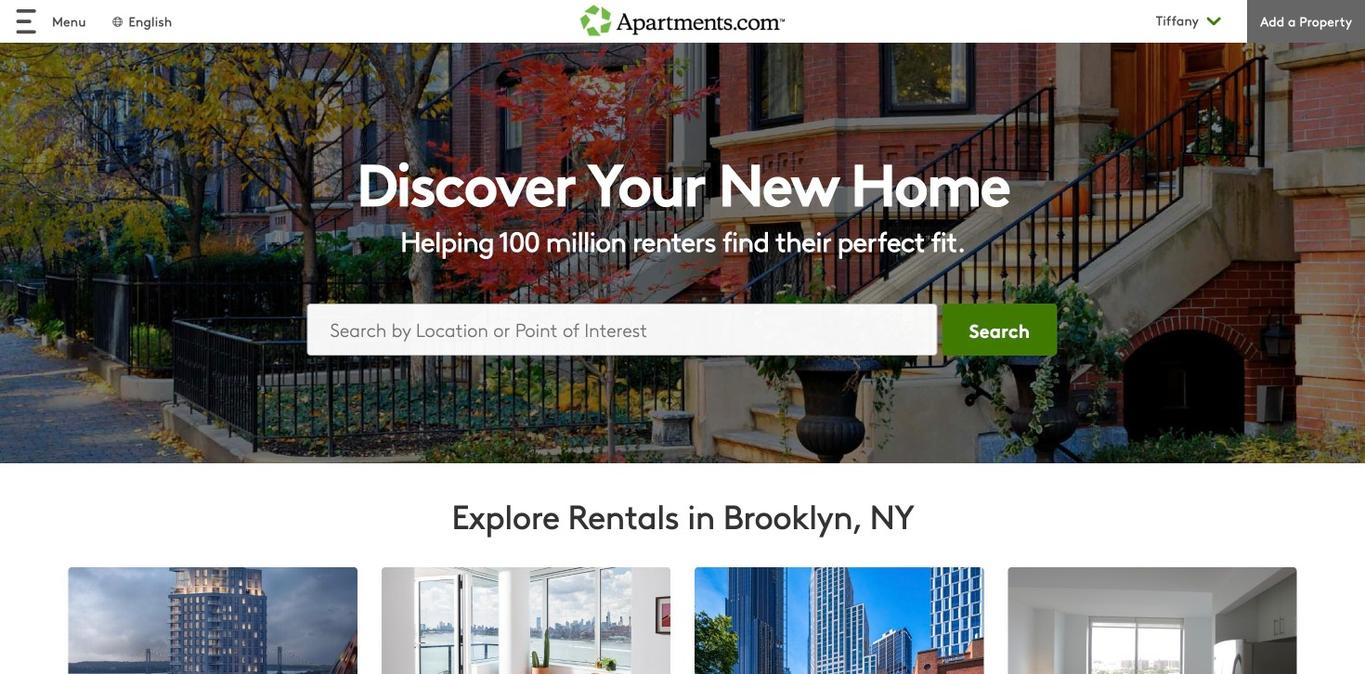 Task type: locate. For each thing, give the bounding box(es) containing it.
Search by Location or Point of Interest text field
[[307, 304, 937, 356]]

apartments.com logo image
[[580, 0, 785, 36]]



Task type: vqa. For each thing, say whether or not it's contained in the screenshot.
Search by Location or Point of Interest Text Box
yes



